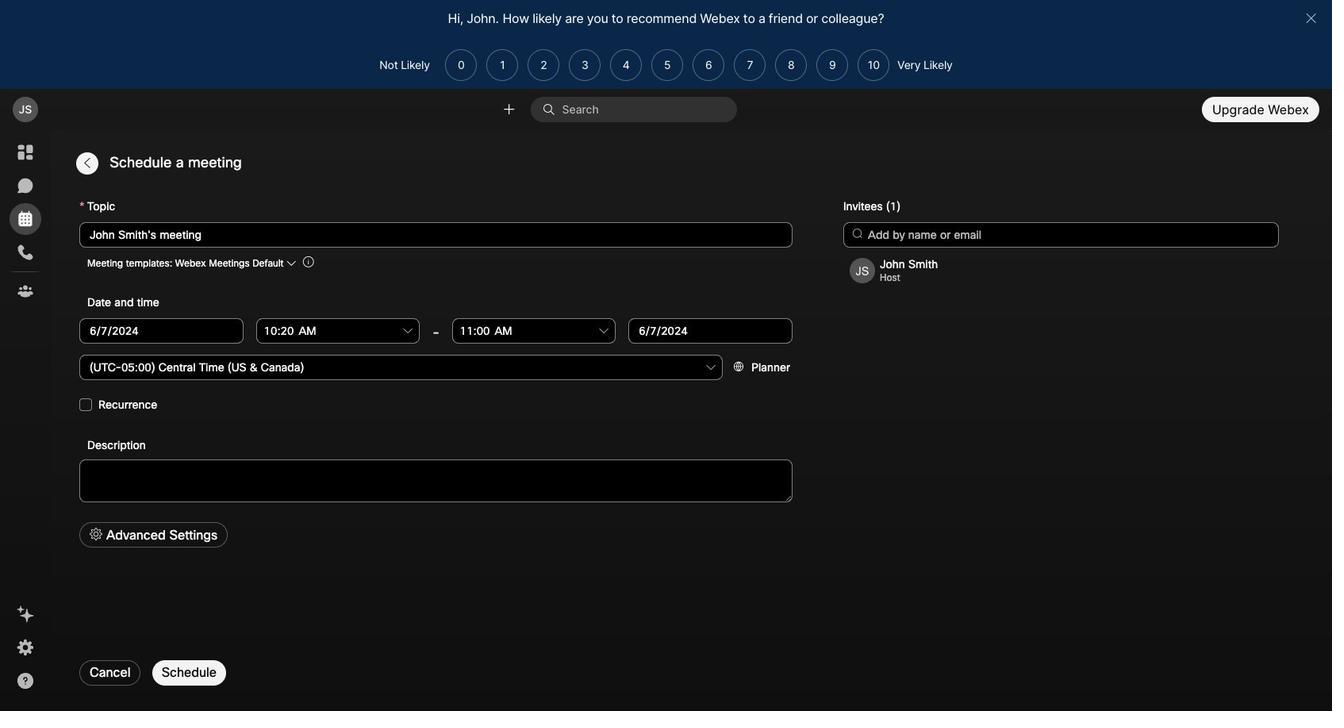Task type: describe. For each thing, give the bounding box(es) containing it.
close rating section image
[[1305, 12, 1318, 25]]

teams, has no new notifications image
[[16, 282, 35, 301]]

dashboard image
[[16, 143, 35, 162]]

help image
[[16, 671, 35, 690]]

how likely are you to recommend webex to a friend or colleague? score webex from 0 to 10, 0 is not likely and 10 is very likely. toolbar
[[441, 49, 890, 81]]

webex tab list
[[10, 137, 41, 307]]

what's new image
[[16, 605, 35, 624]]



Task type: locate. For each thing, give the bounding box(es) containing it.
wrapper image
[[543, 103, 562, 116]]

messaging, has no new notifications image
[[16, 176, 35, 195]]

calls image
[[16, 243, 35, 262]]

navigation
[[0, 130, 51, 711]]

connect people image
[[502, 102, 517, 117]]

meetings image
[[16, 210, 35, 229]]

settings image
[[16, 638, 35, 657]]



Task type: vqa. For each thing, say whether or not it's contained in the screenshot.
Messaging, has no new notifications Image
yes



